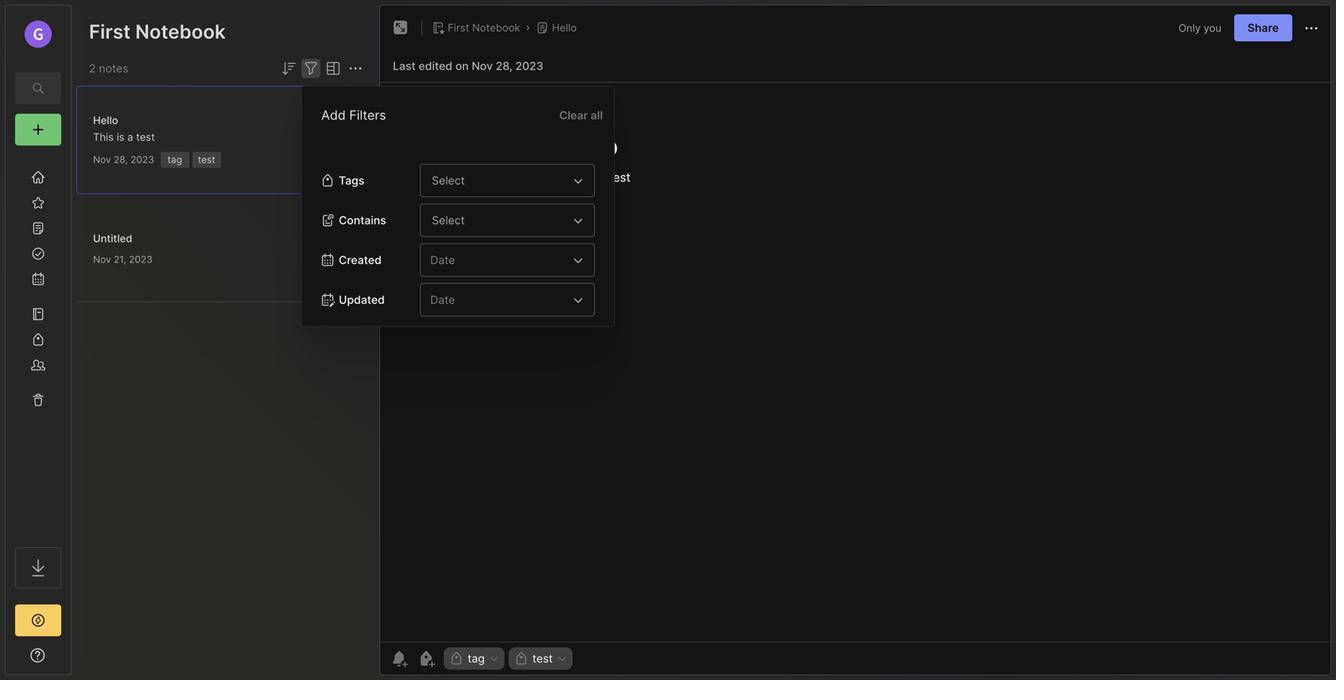 Task type: locate. For each thing, give the bounding box(es) containing it.
first notebook up last edited on nov 28, 2023
[[448, 21, 521, 34]]

hello inside "button"
[[552, 21, 577, 34]]

0 horizontal spatial hello
[[93, 114, 118, 127]]

 input text field for tags
[[431, 171, 569, 190]]

test button
[[509, 648, 573, 670]]

1 date from the top
[[431, 253, 455, 267]]

more actions image
[[1303, 19, 1322, 38], [346, 59, 365, 78]]

1 vertical spatial date
[[431, 293, 455, 307]]

0 vertical spatial more actions field
[[1303, 18, 1322, 38]]

0 vertical spatial test
[[136, 131, 155, 143]]

 input text field up contains field
[[431, 171, 569, 190]]

0 vertical spatial hello
[[552, 21, 577, 34]]

WHAT'S NEW field
[[6, 643, 71, 668]]

2023 down hello "button"
[[516, 59, 544, 73]]

untitled
[[93, 232, 132, 245]]

 date picker field for created
[[420, 244, 606, 277]]

tree
[[6, 155, 71, 533]]

is
[[117, 131, 124, 143]]

 input text field down tags field
[[431, 211, 569, 230]]

Sort options field
[[279, 59, 298, 78]]

1 horizontal spatial hello
[[552, 21, 577, 34]]

 input text field inside contains field
[[431, 211, 569, 230]]

2 vertical spatial test
[[533, 652, 553, 666]]

Contains field
[[420, 204, 595, 237]]

0 vertical spatial  input text field
[[431, 171, 569, 190]]

1  date picker field from the top
[[420, 244, 606, 277]]

0 vertical spatial 2023
[[516, 59, 544, 73]]

1 vertical spatial nov
[[93, 154, 111, 166]]

1 vertical spatial more actions image
[[346, 59, 365, 78]]

add a reminder image
[[390, 649, 409, 668]]

1 vertical spatial  date picker field
[[420, 283, 606, 317]]

you
[[1204, 22, 1222, 34]]

first notebook up notes at the left top
[[89, 20, 226, 43]]

date for updated
[[431, 293, 455, 307]]

0 horizontal spatial more actions field
[[346, 59, 365, 78]]

0 vertical spatial date
[[431, 253, 455, 267]]

first
[[89, 20, 131, 43], [448, 21, 470, 34]]

1 horizontal spatial tag
[[468, 652, 485, 666]]

last edited on nov 28, 2023
[[393, 59, 544, 73]]

add
[[321, 107, 346, 123]]

28,
[[496, 59, 513, 73], [114, 154, 128, 166]]

1 horizontal spatial 28,
[[496, 59, 513, 73]]

1 vertical spatial tag
[[468, 652, 485, 666]]

View options field
[[321, 59, 343, 78]]

2023 down the a
[[131, 154, 154, 166]]

2 vertical spatial 2023
[[129, 254, 153, 265]]

28, right on
[[496, 59, 513, 73]]

1 horizontal spatial notebook
[[472, 21, 521, 34]]

nov for nov 28, 2023
[[93, 154, 111, 166]]

1 horizontal spatial more actions field
[[1303, 18, 1322, 38]]

tag inside button
[[468, 652, 485, 666]]

1 vertical spatial more actions field
[[346, 59, 365, 78]]

Account field
[[6, 18, 71, 50]]

1 vertical spatial  input text field
[[431, 211, 569, 230]]

on
[[456, 59, 469, 73]]

2 date from the top
[[431, 293, 455, 307]]

0 vertical spatial more actions image
[[1303, 19, 1322, 38]]

first notebook button
[[429, 17, 524, 39]]

nov left 21,
[[93, 254, 111, 265]]

0 vertical spatial 28,
[[496, 59, 513, 73]]

Tags field
[[420, 164, 595, 197]]

nov down this in the top left of the page
[[93, 154, 111, 166]]

tag right nov 28, 2023
[[168, 154, 182, 166]]

main element
[[0, 0, 76, 680]]

0 vertical spatial  date picker field
[[420, 244, 606, 277]]

filters
[[349, 107, 386, 123]]

date
[[431, 253, 455, 267], [431, 293, 455, 307]]

0 horizontal spatial more actions image
[[346, 59, 365, 78]]

more actions field right share button
[[1303, 18, 1322, 38]]

hello inside hello this is a test
[[93, 114, 118, 127]]

nov for nov 21, 2023
[[93, 254, 111, 265]]

2023 right 21,
[[129, 254, 153, 265]]

first notebook
[[89, 20, 226, 43], [448, 21, 521, 34]]

first up on
[[448, 21, 470, 34]]

tags
[[339, 174, 365, 187]]

tag
[[168, 154, 182, 166], [468, 652, 485, 666]]

nov
[[472, 59, 493, 73], [93, 154, 111, 166], [93, 254, 111, 265]]

1 horizontal spatial first
[[448, 21, 470, 34]]

home image
[[30, 169, 46, 185]]

nov right on
[[472, 59, 493, 73]]

0 vertical spatial nov
[[472, 59, 493, 73]]

28, down is
[[114, 154, 128, 166]]

2023
[[516, 59, 544, 73], [131, 154, 154, 166], [129, 254, 153, 265]]

more actions field inside note window element
[[1303, 18, 1322, 38]]

1 horizontal spatial test
[[198, 154, 215, 166]]

more actions image right share button
[[1303, 19, 1322, 38]]

1  input text field from the top
[[431, 171, 569, 190]]

nov 21, 2023
[[93, 254, 153, 265]]

add filters
[[321, 107, 386, 123]]

clear all
[[560, 109, 603, 122]]

0 horizontal spatial 28,
[[114, 154, 128, 166]]

1 vertical spatial hello
[[93, 114, 118, 127]]

updated
[[339, 293, 385, 307]]

hello button
[[533, 17, 580, 39]]

hello
[[552, 21, 577, 34], [93, 114, 118, 127]]

1 vertical spatial 28,
[[114, 154, 128, 166]]

0 horizontal spatial first notebook
[[89, 20, 226, 43]]

 input text field inside tags field
[[431, 171, 569, 190]]

notebook
[[135, 20, 226, 43], [472, 21, 521, 34]]

 input text field
[[431, 171, 569, 190], [431, 211, 569, 230]]

2  input text field from the top
[[431, 211, 569, 230]]

clear
[[560, 109, 588, 122]]

1 horizontal spatial first notebook
[[448, 21, 521, 34]]

tag right add tag image
[[468, 652, 485, 666]]

0 horizontal spatial test
[[136, 131, 155, 143]]

first up the '2 notes'
[[89, 20, 131, 43]]

0 vertical spatial tag
[[168, 154, 182, 166]]

more actions field right view options field
[[346, 59, 365, 78]]

 Date picker field
[[420, 244, 606, 277], [420, 283, 606, 317]]

1 vertical spatial 2023
[[131, 154, 154, 166]]

2  date picker field from the top
[[420, 283, 606, 317]]

2 horizontal spatial test
[[533, 652, 553, 666]]

test
[[136, 131, 155, 143], [198, 154, 215, 166], [533, 652, 553, 666]]

more actions image right view options field
[[346, 59, 365, 78]]

edit search image
[[29, 79, 48, 98]]

0 horizontal spatial first
[[89, 20, 131, 43]]

2 vertical spatial nov
[[93, 254, 111, 265]]

add filters image
[[302, 59, 321, 78]]

2023 inside note window element
[[516, 59, 544, 73]]

More actions field
[[1303, 18, 1322, 38], [346, 59, 365, 78]]

 date picker field for updated
[[420, 283, 606, 317]]



Task type: describe. For each thing, give the bounding box(es) containing it.
created
[[339, 253, 382, 267]]

hello for hello
[[552, 21, 577, 34]]

nov inside note window element
[[472, 59, 493, 73]]

a
[[127, 131, 133, 143]]

2 notes
[[89, 62, 128, 75]]

28, inside note window element
[[496, 59, 513, 73]]

notes
[[99, 62, 128, 75]]

first inside button
[[448, 21, 470, 34]]

date for created
[[431, 253, 455, 267]]

contains
[[339, 214, 386, 227]]

test inside hello this is a test
[[136, 131, 155, 143]]

last
[[393, 59, 416, 73]]

0 horizontal spatial tag
[[168, 154, 182, 166]]

2023 for nov 28, 2023
[[131, 154, 154, 166]]

upgrade image
[[29, 611, 48, 630]]

2
[[89, 62, 96, 75]]

test Tag actions field
[[553, 653, 568, 664]]

2023 for nov 21, 2023
[[129, 254, 153, 265]]

first notebook inside button
[[448, 21, 521, 34]]

account image
[[25, 21, 52, 48]]

click to expand image
[[70, 651, 82, 670]]

1 horizontal spatial more actions image
[[1303, 19, 1322, 38]]

hello for hello this is a test
[[93, 114, 118, 127]]

clear all button
[[558, 106, 605, 125]]

share button
[[1235, 14, 1293, 41]]

21,
[[114, 254, 126, 265]]

only you
[[1179, 22, 1222, 34]]

this
[[93, 131, 114, 143]]

edited
[[419, 59, 453, 73]]

note window element
[[380, 5, 1332, 680]]

share
[[1248, 21, 1280, 35]]

tag Tag actions field
[[485, 653, 500, 664]]

expand note image
[[392, 18, 411, 37]]

Add filters field
[[302, 59, 321, 78]]

 input text field for contains
[[431, 211, 569, 230]]

notebook inside first notebook button
[[472, 21, 521, 34]]

only
[[1179, 22, 1201, 34]]

Note Editor text field
[[380, 82, 1331, 642]]

all
[[591, 109, 603, 122]]

tag button
[[444, 648, 505, 670]]

hello this is a test
[[93, 114, 155, 143]]

nov 28, 2023
[[93, 154, 154, 166]]

add tag image
[[417, 649, 436, 668]]

tree inside main element
[[6, 155, 71, 533]]

test inside test 'button'
[[533, 652, 553, 666]]

0 horizontal spatial notebook
[[135, 20, 226, 43]]

1 vertical spatial test
[[198, 154, 215, 166]]



Task type: vqa. For each thing, say whether or not it's contained in the screenshot.
2nd "Tab List"
no



